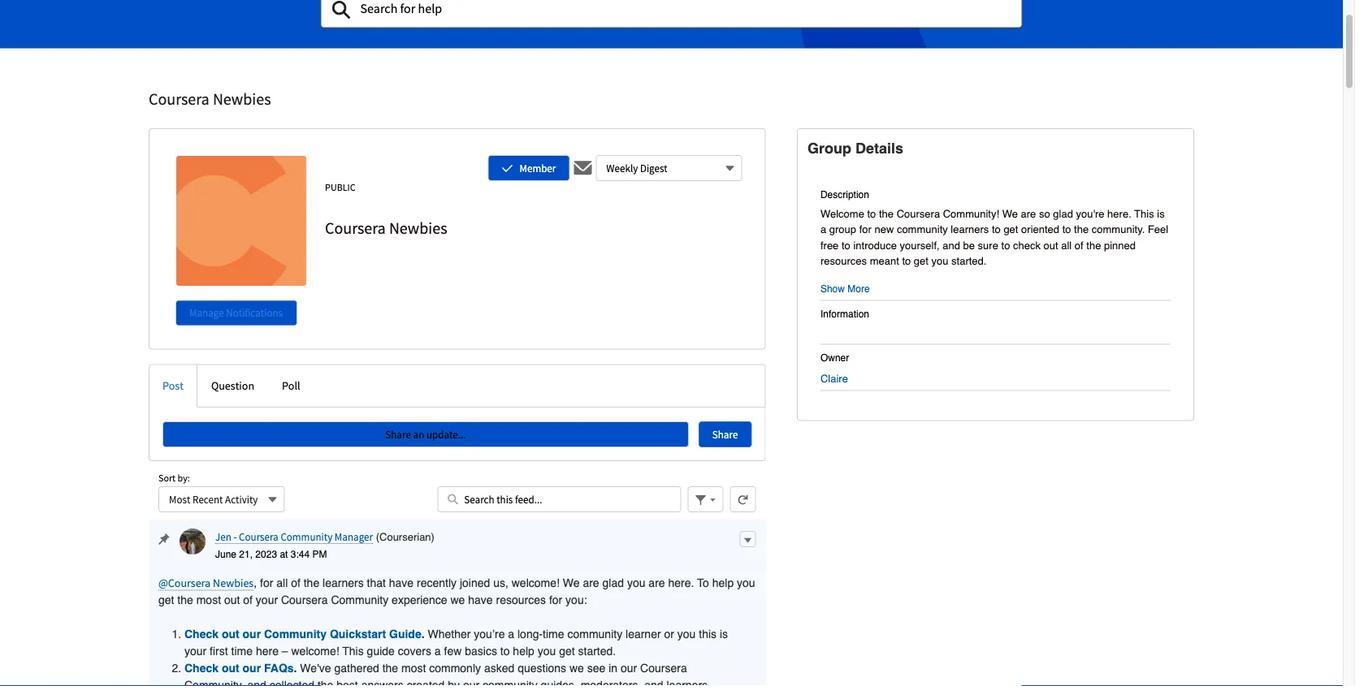 Task type: locate. For each thing, give the bounding box(es) containing it.
1 horizontal spatial .
[[422, 628, 425, 641]]

1 horizontal spatial glad
[[1053, 208, 1073, 220]]

of down '3:44'
[[291, 577, 301, 590]]

get
[[1004, 224, 1019, 236], [914, 255, 929, 268], [158, 594, 174, 607], [559, 645, 575, 658]]

you down "and"
[[932, 255, 949, 268]]

for
[[859, 224, 872, 236], [260, 577, 273, 590], [549, 594, 563, 607]]

2 horizontal spatial are
[[1021, 208, 1036, 220]]

for left "you:"
[[549, 594, 563, 607]]

help down long-
[[513, 645, 535, 658]]

0 horizontal spatial coursera newbies
[[149, 89, 271, 109]]

our for community
[[243, 628, 261, 641]]

quickstart
[[330, 628, 386, 641]]

1 horizontal spatial is
[[1157, 208, 1165, 220]]

started.
[[952, 255, 987, 268], [578, 645, 616, 658]]

.
[[422, 628, 425, 641], [294, 662, 297, 675]]

the left pinned
[[1087, 240, 1101, 252]]

welcome! down check out our community quickstart guide .
[[291, 645, 339, 658]]

community!
[[943, 208, 1000, 220]]

this down quickstart
[[342, 645, 364, 658]]

1 vertical spatial community
[[331, 594, 389, 607]]

we up "you:"
[[563, 577, 580, 590]]

of down you're
[[1075, 240, 1084, 252]]

a inside welcome to the coursera community! we are so glad you're here. this is a group for new community learners to get oriented to the community. feel free to introduce yourself, and be sure to check out all of the pinned resources meant to get you started.
[[821, 224, 827, 236]]

1 vertical spatial welcome!
[[291, 645, 339, 658]]

more
[[848, 283, 870, 295]]

0 vertical spatial your
[[256, 594, 278, 607]]

1 horizontal spatial a
[[508, 628, 514, 641]]

1 horizontal spatial for
[[549, 594, 563, 607]]

0 horizontal spatial resources
[[496, 594, 546, 607]]

0 horizontal spatial this
[[342, 645, 364, 658]]

so
[[1039, 208, 1050, 220]]

3:44
[[291, 550, 310, 561]]

0 horizontal spatial here.
[[668, 577, 694, 590]]

0 vertical spatial learners
[[951, 224, 989, 236]]

time up check out our faqs .
[[231, 645, 253, 658]]

1 horizontal spatial help
[[712, 577, 734, 590]]

started. down "you:"
[[578, 645, 616, 658]]

details
[[856, 140, 904, 157]]

1 our from the top
[[243, 628, 261, 641]]

0 horizontal spatial community
[[568, 628, 623, 641]]

out right the "most"
[[224, 594, 240, 607]]

out up 'first'
[[222, 628, 239, 641]]

2 our from the top
[[243, 662, 261, 675]]

0 vertical spatial here.
[[1108, 208, 1132, 220]]

community
[[281, 531, 333, 544], [331, 594, 389, 607], [264, 628, 327, 641]]

newbies inside jen - coursera community manager, june 21, 2023 at 3:44 pm element
[[213, 576, 254, 591]]

2 vertical spatial newbies
[[213, 576, 254, 591]]

0 horizontal spatial started.
[[578, 645, 616, 658]]

. down check out our community quickstart guide link
[[294, 662, 297, 675]]

0 vertical spatial have
[[389, 577, 414, 590]]

claire
[[821, 373, 848, 385]]

you inside welcome to the coursera community! we are so glad you're here. this is a group for new community learners to get oriented to the community. feel free to introduce yourself, and be sure to check out all of the pinned resources meant to get you started.
[[932, 255, 949, 268]]

0 vertical spatial this
[[1135, 208, 1154, 220]]

share
[[385, 428, 411, 442], [713, 428, 738, 442]]

2 horizontal spatial of
[[1075, 240, 1084, 252]]

that
[[367, 577, 386, 590]]

share inside button
[[713, 428, 738, 442]]

pm
[[312, 550, 327, 561]]

1 vertical spatial your
[[184, 645, 207, 658]]

resources
[[821, 255, 867, 268], [496, 594, 546, 607]]

are up "you:"
[[583, 577, 599, 590]]

tab list
[[149, 365, 766, 408]]

the down pm
[[304, 577, 320, 590]]

post
[[163, 379, 184, 394]]

check down 'first'
[[184, 662, 219, 675]]

1 vertical spatial for
[[260, 577, 273, 590]]

all right check
[[1061, 240, 1072, 252]]

started. inside the whether you're a long-time community learner or you this is your first time here – welcome! this guide covers a few basics to help you get started.
[[578, 645, 616, 658]]

be
[[963, 240, 975, 252]]

1 vertical spatial community
[[568, 628, 623, 641]]

our down the here
[[243, 662, 261, 675]]

learner
[[626, 628, 661, 641]]

this
[[699, 628, 717, 641]]

newbies
[[213, 89, 271, 109], [389, 218, 447, 238], [213, 576, 254, 591]]

community up yourself,
[[897, 224, 948, 236]]

check for check out our community quickstart guide .
[[184, 628, 219, 641]]

public
[[325, 181, 356, 194]]

0 vertical spatial of
[[1075, 240, 1084, 252]]

jen - coursera community manager (courserian) june 21, 2023 at 3:44 pm
[[215, 531, 435, 561]]

feel
[[1148, 224, 1169, 236]]

1 horizontal spatial resources
[[821, 255, 867, 268]]

None field
[[321, 0, 1023, 28]]

are left to
[[649, 577, 665, 590]]

2 check from the top
[[184, 662, 219, 675]]

this inside welcome to the coursera community! we are so glad you're here. this is a group for new community learners to get oriented to the community. feel free to introduce yourself, and be sure to check out all of the pinned resources meant to get you started.
[[1135, 208, 1154, 220]]

have
[[389, 577, 414, 590], [468, 594, 493, 607]]

faqs
[[264, 662, 294, 675]]

all
[[1061, 240, 1072, 252], [276, 577, 288, 590]]

is right this
[[720, 628, 728, 641]]

1 horizontal spatial here.
[[1108, 208, 1132, 220]]

claire link
[[821, 373, 848, 385]]

2 vertical spatial a
[[435, 645, 441, 658]]

2 horizontal spatial for
[[859, 224, 872, 236]]

a up 'free'
[[821, 224, 827, 236]]

here. up community.
[[1108, 208, 1132, 220]]

for up introduce
[[859, 224, 872, 236]]

1 horizontal spatial started.
[[952, 255, 987, 268]]

most
[[196, 594, 221, 607]]

0 horizontal spatial learners
[[323, 577, 364, 590]]

21,
[[239, 550, 253, 561]]

is up feel
[[1157, 208, 1165, 220]]

0 horizontal spatial time
[[231, 645, 253, 658]]

help right to
[[712, 577, 734, 590]]

community
[[897, 224, 948, 236], [568, 628, 623, 641]]

first
[[210, 645, 228, 658]]

learners left that at the left of page
[[323, 577, 364, 590]]

1 horizontal spatial share
[[713, 428, 738, 442]]

we left so
[[1003, 208, 1018, 220]]

get down @coursera
[[158, 594, 174, 607]]

1 horizontal spatial learners
[[951, 224, 989, 236]]

0 horizontal spatial help
[[513, 645, 535, 658]]

1 horizontal spatial welcome!
[[512, 577, 560, 590]]

this up feel
[[1135, 208, 1154, 220]]

glad inside welcome to the coursera community! we are so glad you're here. this is a group for new community learners to get oriented to the community. feel free to introduce yourself, and be sure to check out all of the pinned resources meant to get you started.
[[1053, 208, 1073, 220]]

0 vertical spatial all
[[1061, 240, 1072, 252]]

0 vertical spatial we
[[1003, 208, 1018, 220]]

time
[[543, 628, 564, 641], [231, 645, 253, 658]]

to inside the whether you're a long-time community learner or you this is your first time here – welcome! this guide covers a few basics to help you get started.
[[500, 645, 510, 658]]

@coursera newbies
[[158, 576, 254, 591]]

help inside the whether you're a long-time community learner or you this is your first time here – welcome! this guide covers a few basics to help you get started.
[[513, 645, 535, 658]]

0 horizontal spatial share
[[385, 428, 411, 442]]

1 share from the left
[[385, 428, 411, 442]]

1 vertical spatial here.
[[668, 577, 694, 590]]

community up '3:44'
[[281, 531, 333, 544]]

0 vertical spatial coursera newbies
[[149, 89, 271, 109]]

0 horizontal spatial .
[[294, 662, 297, 675]]

show more
[[821, 283, 870, 295]]

0 vertical spatial community
[[897, 224, 948, 236]]

manager
[[335, 531, 373, 544]]

1 vertical spatial resources
[[496, 594, 546, 607]]

1 vertical spatial have
[[468, 594, 493, 607]]

for right ​,
[[260, 577, 273, 590]]

time right the you're
[[543, 628, 564, 641]]

to right sure
[[1002, 240, 1010, 252]]

of right the "most"
[[243, 594, 253, 607]]

check out our faqs link
[[184, 662, 294, 675]]

check up 'first'
[[184, 628, 219, 641]]

1 vertical spatial learners
[[323, 577, 364, 590]]

0 vertical spatial for
[[859, 224, 872, 236]]

here. inside ​, for all of the learners that have recently joined us, welcome! we are glad you are here. to help you get the most out of your coursera community experience we have resources for you:
[[668, 577, 694, 590]]

1 vertical spatial time
[[231, 645, 253, 658]]

learners inside ​, for all of the learners that have recently joined us, welcome! we are glad you are here. to help you get the most out of your coursera community experience we have resources for you:
[[323, 577, 364, 590]]

poll link
[[268, 366, 314, 408]]

a left long-
[[508, 628, 514, 641]]

your
[[256, 594, 278, 607], [184, 645, 207, 658]]

community down "you:"
[[568, 628, 623, 641]]

1 vertical spatial newbies
[[389, 218, 447, 238]]

help
[[712, 577, 734, 590], [513, 645, 535, 658]]

resources down "us," in the bottom left of the page
[[496, 594, 546, 607]]

Search for help text field
[[321, 0, 1023, 28]]

notifications
[[226, 307, 283, 320]]

resources inside welcome to the coursera community! we are so glad you're here. this is a group for new community learners to get oriented to the community. feel free to introduce yourself, and be sure to check out all of the pinned resources meant to get you started.
[[821, 255, 867, 268]]

to up sure
[[992, 224, 1001, 236]]

share for share an update...
[[385, 428, 411, 442]]

your left 'first'
[[184, 645, 207, 658]]

we inside ​, for all of the learners that have recently joined us, welcome! we are glad you are here. to help you get the most out of your coursera community experience we have resources for you:
[[563, 577, 580, 590]]

welcome! inside the whether you're a long-time community learner or you this is your first time here – welcome! this guide covers a few basics to help you get started.
[[291, 645, 339, 658]]

2 vertical spatial community
[[264, 628, 327, 641]]

0 horizontal spatial welcome!
[[291, 645, 339, 658]]

have down the joined
[[468, 594, 493, 607]]

check out our community quickstart guide link
[[184, 628, 422, 641]]

get down yourself,
[[914, 255, 929, 268]]

to
[[867, 208, 876, 220], [992, 224, 1001, 236], [1063, 224, 1071, 236], [842, 240, 851, 252], [1002, 240, 1010, 252], [902, 255, 911, 268], [500, 645, 510, 658]]

2 share from the left
[[713, 428, 738, 442]]

1 horizontal spatial your
[[256, 594, 278, 607]]

to down the you're
[[500, 645, 510, 658]]

question link
[[197, 366, 268, 408]]

show more link
[[821, 283, 870, 295]]

check out our community quickstart guide .
[[184, 628, 428, 641]]

resources down 'free'
[[821, 255, 867, 268]]

you right the or
[[678, 628, 696, 641]]

1 vertical spatial our
[[243, 662, 261, 675]]

most recent activity
[[169, 493, 258, 507]]

0 vertical spatial welcome!
[[512, 577, 560, 590]]

0 horizontal spatial of
[[243, 594, 253, 607]]

0 vertical spatial community
[[281, 531, 333, 544]]

Search this feed... search field
[[437, 487, 681, 513]]

have up experience
[[389, 577, 414, 590]]

oriented
[[1022, 224, 1060, 236]]

1 horizontal spatial of
[[291, 577, 301, 590]]

2 vertical spatial for
[[549, 594, 563, 607]]

2023
[[255, 550, 277, 561]]

0 horizontal spatial is
[[720, 628, 728, 641]]

0 vertical spatial check
[[184, 628, 219, 641]]

this
[[1135, 208, 1154, 220], [342, 645, 364, 658]]

we inside welcome to the coursera community! we are so glad you're here. this is a group for new community learners to get oriented to the community. feel free to introduce yourself, and be sure to check out all of the pinned resources meant to get you started.
[[1003, 208, 1018, 220]]

0 vertical spatial resources
[[821, 255, 867, 268]]

1 check from the top
[[184, 628, 219, 641]]

1 vertical spatial this
[[342, 645, 364, 658]]

share inside "button"
[[385, 428, 411, 442]]

here. left to
[[668, 577, 694, 590]]

. up "covers"
[[422, 628, 425, 641]]

0 vertical spatial our
[[243, 628, 261, 641]]

question
[[211, 379, 254, 394]]

0 horizontal spatial a
[[435, 645, 441, 658]]

0 horizontal spatial we
[[563, 577, 580, 590]]

1 vertical spatial is
[[720, 628, 728, 641]]

is inside the whether you're a long-time community learner or you this is your first time here – welcome! this guide covers a few basics to help you get started.
[[720, 628, 728, 641]]

1 vertical spatial all
[[276, 577, 288, 590]]

out
[[1044, 240, 1059, 252], [224, 594, 240, 607], [222, 628, 239, 641], [222, 662, 239, 675]]

community up –
[[264, 628, 327, 641]]

glad
[[1053, 208, 1073, 220], [603, 577, 624, 590]]

0 vertical spatial is
[[1157, 208, 1165, 220]]

1 vertical spatial coursera newbies
[[325, 218, 447, 238]]

1 vertical spatial of
[[291, 577, 301, 590]]

your down ​,
[[256, 594, 278, 607]]

started. down be
[[952, 255, 987, 268]]

check
[[184, 628, 219, 641], [184, 662, 219, 675]]

out down oriented
[[1044, 240, 1059, 252]]

0 horizontal spatial all
[[276, 577, 288, 590]]

all right ​,
[[276, 577, 288, 590]]

1 vertical spatial started.
[[578, 645, 616, 658]]

are left so
[[1021, 208, 1036, 220]]

1 horizontal spatial community
[[897, 224, 948, 236]]

are
[[1021, 208, 1036, 220], [583, 577, 599, 590], [649, 577, 665, 590]]

the
[[879, 208, 894, 220], [1074, 224, 1089, 236], [1087, 240, 1101, 252], [304, 577, 320, 590], [177, 594, 193, 607]]

1 horizontal spatial we
[[1003, 208, 1018, 220]]

community down that at the left of page
[[331, 594, 389, 607]]

1 horizontal spatial this
[[1135, 208, 1154, 220]]

1 horizontal spatial all
[[1061, 240, 1072, 252]]

welcome! right "us," in the bottom left of the page
[[512, 577, 560, 590]]

0 vertical spatial time
[[543, 628, 564, 641]]

poll
[[282, 379, 300, 394]]

of
[[1075, 240, 1084, 252], [291, 577, 301, 590], [243, 594, 253, 607]]

0 vertical spatial glad
[[1053, 208, 1073, 220]]

0 vertical spatial .
[[422, 628, 425, 641]]

0 vertical spatial help
[[712, 577, 734, 590]]

1 vertical spatial glad
[[603, 577, 624, 590]]

1 vertical spatial we
[[563, 577, 580, 590]]

manage
[[189, 307, 224, 320]]

our up the here
[[243, 628, 261, 641]]

coursera inside jen - coursera community manager (courserian) june 21, 2023 at 3:44 pm
[[239, 531, 279, 544]]

a left few
[[435, 645, 441, 658]]

1 horizontal spatial time
[[543, 628, 564, 641]]

community inside jen - coursera community manager (courserian) june 21, 2023 at 3:44 pm
[[281, 531, 333, 544]]

–
[[282, 645, 288, 658]]

0 vertical spatial started.
[[952, 255, 987, 268]]

2 horizontal spatial a
[[821, 224, 827, 236]]

learners up be
[[951, 224, 989, 236]]

welcome!
[[512, 577, 560, 590], [291, 645, 339, 658]]

0 horizontal spatial glad
[[603, 577, 624, 590]]

share for share
[[713, 428, 738, 442]]

learners
[[951, 224, 989, 236], [323, 577, 364, 590]]

coursera
[[149, 89, 210, 109], [897, 208, 940, 220], [325, 218, 386, 238], [239, 531, 279, 544], [281, 594, 328, 607]]

here.
[[1108, 208, 1132, 220], [668, 577, 694, 590]]

get down "you:"
[[559, 645, 575, 658]]

1 vertical spatial check
[[184, 662, 219, 675]]

1 vertical spatial help
[[513, 645, 535, 658]]

0 vertical spatial a
[[821, 224, 827, 236]]

0 horizontal spatial for
[[260, 577, 273, 590]]



Task type: vqa. For each thing, say whether or not it's contained in the screenshot.
the left glad
yes



Task type: describe. For each thing, give the bounding box(es) containing it.
check out our faqs .
[[184, 662, 297, 675]]

post link
[[150, 366, 197, 408]]

sure
[[978, 240, 999, 252]]

​, for all of the learners that have recently joined us, welcome! we are glad you are here. to help you get the most out of your coursera community experience we have resources for you:
[[158, 577, 755, 607]]

guide
[[389, 628, 422, 641]]

2 vertical spatial of
[[243, 594, 253, 607]]

and
[[943, 240, 960, 252]]

your inside ​, for all of the learners that have recently joined us, welcome! we are glad you are here. to help you get the most out of your coursera community experience we have resources for you:
[[256, 594, 278, 607]]

1 horizontal spatial are
[[649, 577, 665, 590]]

information
[[821, 309, 869, 320]]

coursera inside ​, for all of the learners that have recently joined us, welcome! we are glad you are here. to help you get the most out of your coursera community experience we have resources for you:
[[281, 594, 328, 607]]

all inside welcome to the coursera community! we are so glad you're here. this is a group for new community learners to get oriented to the community. feel free to introduce yourself, and be sure to check out all of the pinned resources meant to get you started.
[[1061, 240, 1072, 252]]

the up new
[[879, 208, 894, 220]]

sort by:
[[158, 472, 190, 485]]

Email Notifications, Weekly Digest button
[[596, 155, 742, 181]]

(courserian)
[[376, 531, 435, 544]]

text default image
[[573, 159, 593, 178]]

recent
[[193, 493, 223, 507]]

out inside welcome to the coursera community! we are so glad you're here. this is a group for new community learners to get oriented to the community. feel free to introduce yourself, and be sure to check out all of the pinned resources meant to get you started.
[[1044, 240, 1059, 252]]

here. inside welcome to the coursera community! we are so glad you're here. this is a group for new community learners to get oriented to the community. feel free to introduce yourself, and be sure to check out all of the pinned resources meant to get you started.
[[1108, 208, 1132, 220]]

weekly digest
[[606, 162, 668, 175]]

here
[[256, 645, 279, 658]]

to down group
[[842, 240, 851, 252]]

weekly
[[606, 162, 638, 175]]

1 vertical spatial a
[[508, 628, 514, 641]]

activity
[[225, 493, 258, 507]]

to down yourself,
[[902, 255, 911, 268]]

you up "learner"
[[627, 577, 646, 590]]

for inside welcome to the coursera community! we are so glad you're here. this is a group for new community learners to get oriented to the community. feel free to introduce yourself, and be sure to check out all of the pinned resources meant to get you started.
[[859, 224, 872, 236]]

your inside the whether you're a long-time community learner or you this is your first time here – welcome! this guide covers a few basics to help you get started.
[[184, 645, 207, 658]]

jen - coursera community manager link
[[215, 531, 373, 545]]

welcome to the coursera community! we are so glad you're here. this is a group for new community learners to get oriented to the community. feel free to introduce yourself, and be sure to check out all of the pinned resources meant to get you started.
[[821, 208, 1169, 268]]

long-
[[518, 628, 543, 641]]

description
[[821, 189, 869, 201]]

most
[[169, 493, 190, 507]]

started. inside welcome to the coursera community! we are so glad you're here. this is a group for new community learners to get oriented to the community. feel free to introduce yourself, and be sure to check out all of the pinned resources meant to get you started.
[[952, 255, 987, 268]]

or
[[664, 628, 674, 641]]

0 vertical spatial newbies
[[213, 89, 271, 109]]

1 vertical spatial .
[[294, 662, 297, 675]]

by:
[[178, 472, 190, 485]]

out down 'first'
[[222, 662, 239, 675]]

check for check out our faqs .
[[184, 662, 219, 675]]

june
[[215, 550, 236, 561]]

of inside welcome to the coursera community! we are so glad you're here. this is a group for new community learners to get oriented to the community. feel free to introduce yourself, and be sure to check out all of the pinned resources meant to get you started.
[[1075, 240, 1084, 252]]

jen - coursera community manager, june 21, 2023 at 3:44 pm element
[[149, 520, 766, 687]]

you:
[[566, 594, 587, 607]]

recently
[[417, 577, 457, 590]]

whether you're a long-time community learner or you this is your first time here – welcome! this guide covers a few basics to help you get started.
[[184, 628, 728, 658]]

get inside ​, for all of the learners that have recently joined us, welcome! we are glad you are here. to help you get the most out of your coursera community experience we have resources for you:
[[158, 594, 174, 607]]

get up check
[[1004, 224, 1019, 236]]

0 horizontal spatial are
[[583, 577, 599, 590]]

group details
[[808, 140, 904, 157]]

community inside the whether you're a long-time community learner or you this is your first time here – welcome! this guide covers a few basics to help you get started.
[[568, 628, 623, 641]]

tab list containing post
[[149, 365, 766, 408]]

1 horizontal spatial have
[[468, 594, 493, 607]]

resources inside ​, for all of the learners that have recently joined us, welcome! we are glad you are here. to help you get the most out of your coursera community experience we have resources for you:
[[496, 594, 546, 607]]

sort
[[158, 472, 176, 485]]

manage notifications
[[189, 307, 283, 320]]

to right oriented
[[1063, 224, 1071, 236]]

update...
[[427, 428, 466, 442]]

at
[[280, 550, 288, 561]]

guide
[[367, 645, 395, 658]]

group photo image
[[176, 156, 306, 286]]

to
[[697, 577, 709, 590]]

share an update... button
[[163, 422, 689, 448]]

pinned
[[1104, 240, 1136, 252]]

few
[[444, 645, 462, 658]]

we
[[451, 594, 465, 607]]

help inside ​, for all of the learners that have recently joined us, welcome! we are glad you are here. to help you get the most out of your coursera community experience we have resources for you:
[[712, 577, 734, 590]]

are inside welcome to the coursera community! we are so glad you're here. this is a group for new community learners to get oriented to the community. feel free to introduce yourself, and be sure to check out all of the pinned resources meant to get you started.
[[1021, 208, 1036, 220]]

share an update...
[[385, 428, 466, 442]]

get inside the whether you're a long-time community learner or you this is your first time here – welcome! this guide covers a few basics to help you get started.
[[559, 645, 575, 658]]

Sort by: button
[[158, 487, 285, 513]]

us,
[[493, 577, 509, 590]]

introduce
[[854, 240, 897, 252]]

basics
[[465, 645, 497, 658]]

an
[[413, 428, 424, 442]]

is inside welcome to the coursera community! we are so glad you're here. this is a group for new community learners to get oriented to the community. feel free to introduce yourself, and be sure to check out all of the pinned resources meant to get you started.
[[1157, 208, 1165, 220]]

@coursera newbies link
[[158, 576, 254, 591]]

-
[[234, 531, 237, 544]]

covers
[[398, 645, 431, 658]]

1 horizontal spatial coursera newbies
[[325, 218, 447, 238]]

owner
[[821, 353, 849, 364]]

member
[[520, 162, 556, 175]]

glad inside ​, for all of the learners that have recently joined us, welcome! we are glad you are here. to help you get the most out of your coursera community experience we have resources for you:
[[603, 577, 624, 590]]

to up new
[[867, 208, 876, 220]]

this inside the whether you're a long-time community learner or you this is your first time here – welcome! this guide covers a few basics to help you get started.
[[342, 645, 364, 658]]

you right to
[[737, 577, 755, 590]]

group
[[830, 224, 857, 236]]

community for quickstart
[[264, 628, 327, 641]]

the down you're
[[1074, 224, 1089, 236]]

welcome! inside ​, for all of the learners that have recently joined us, welcome! we are glad you are here. to help you get the most out of your coursera community experience we have resources for you:
[[512, 577, 560, 590]]

all inside ​, for all of the learners that have recently joined us, welcome! we are glad you are here. to help you get the most out of your coursera community experience we have resources for you:
[[276, 577, 288, 590]]

community for manager
[[281, 531, 333, 544]]

text default image
[[158, 534, 170, 546]]

whether
[[428, 628, 471, 641]]

free
[[821, 240, 839, 252]]

group
[[808, 140, 852, 157]]

external user - jen - coursera community manager (coursera) image
[[180, 529, 206, 555]]

experience
[[392, 594, 447, 607]]

share button
[[699, 422, 752, 448]]

out inside ​, for all of the learners that have recently joined us, welcome! we are glad you are here. to help you get the most out of your coursera community experience we have resources for you:
[[224, 594, 240, 607]]

​,
[[254, 577, 257, 590]]

member button
[[488, 155, 570, 181]]

manage notifications button
[[176, 301, 296, 326]]

you down long-
[[538, 645, 556, 658]]

learners inside welcome to the coursera community! we are so glad you're here. this is a group for new community learners to get oriented to the community. feel free to introduce yourself, and be sure to check out all of the pinned resources meant to get you started.
[[951, 224, 989, 236]]

meant
[[870, 255, 899, 268]]

community.
[[1092, 224, 1145, 236]]

@coursera
[[158, 576, 211, 591]]

digest
[[640, 162, 668, 175]]

welcome
[[821, 208, 865, 220]]

new
[[875, 224, 894, 236]]

community inside ​, for all of the learners that have recently joined us, welcome! we are glad you are here. to help you get the most out of your coursera community experience we have resources for you:
[[331, 594, 389, 607]]

community inside welcome to the coursera community! we are so glad you're here. this is a group for new community learners to get oriented to the community. feel free to introduce yourself, and be sure to check out all of the pinned resources meant to get you started.
[[897, 224, 948, 236]]

coursera inside welcome to the coursera community! we are so glad you're here. this is a group for new community learners to get oriented to the community. feel free to introduce yourself, and be sure to check out all of the pinned resources meant to get you started.
[[897, 208, 940, 220]]

you're
[[474, 628, 505, 641]]

yourself,
[[900, 240, 940, 252]]

show
[[821, 283, 845, 295]]

joined
[[460, 577, 490, 590]]

you're
[[1076, 208, 1105, 220]]

check
[[1013, 240, 1041, 252]]

the down @coursera
[[177, 594, 193, 607]]

our for faqs
[[243, 662, 261, 675]]

jen
[[215, 531, 231, 544]]

0 horizontal spatial have
[[389, 577, 414, 590]]



